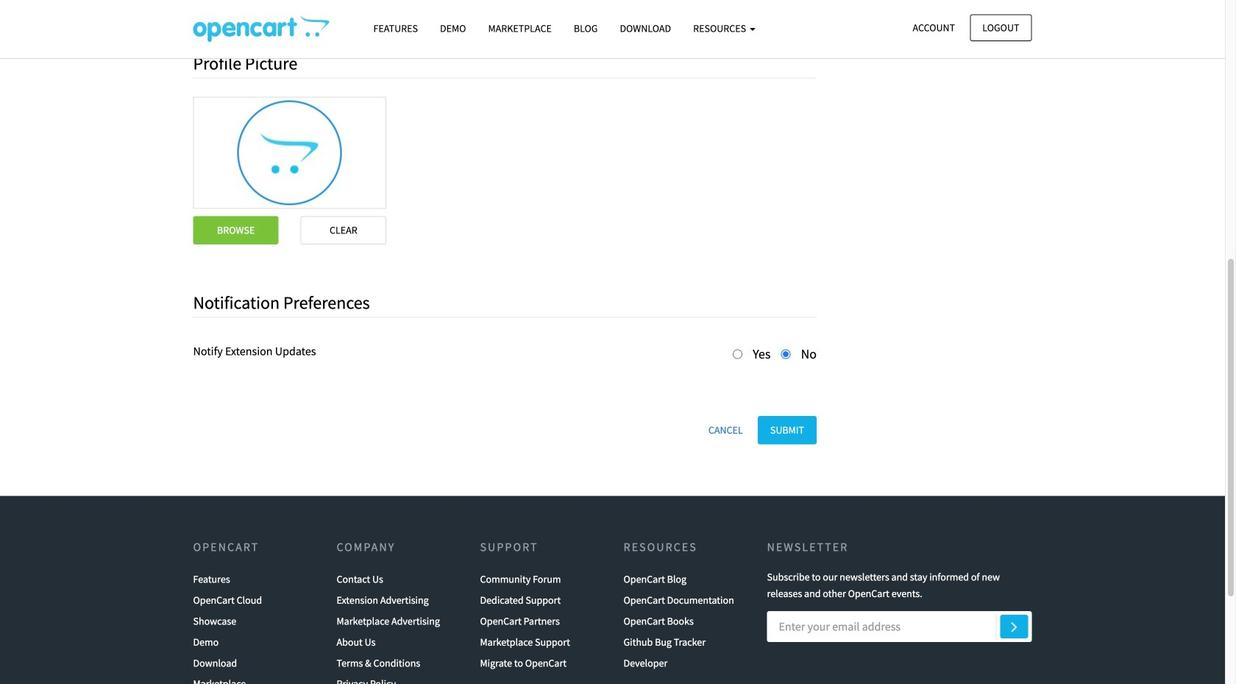 Task type: locate. For each thing, give the bounding box(es) containing it.
None radio
[[733, 349, 743, 359]]

Enter your email address text field
[[768, 611, 1033, 642]]

angle right image
[[1012, 618, 1018, 635]]



Task type: vqa. For each thing, say whether or not it's contained in the screenshot.
people
no



Task type: describe. For each thing, give the bounding box(es) containing it.
account edit image
[[193, 15, 329, 42]]



